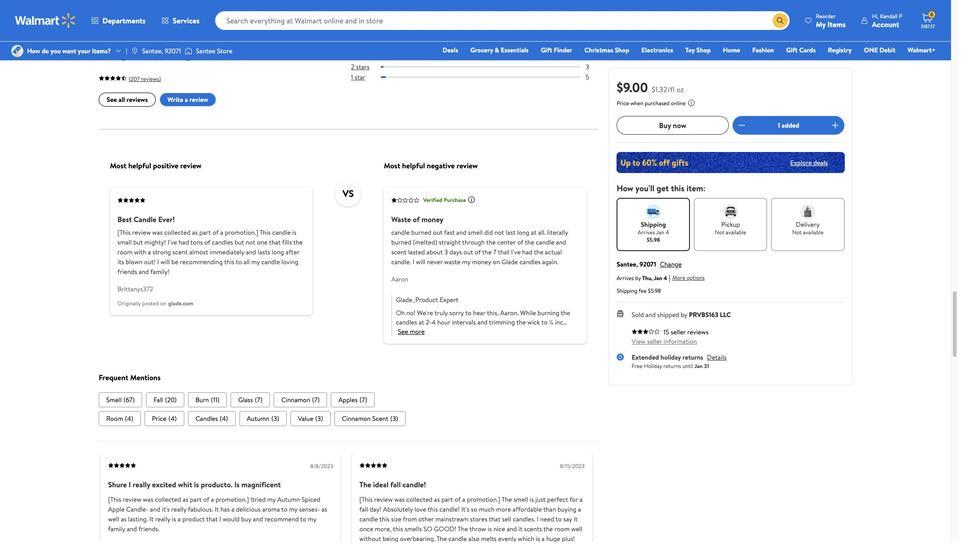 Task type: describe. For each thing, give the bounding box(es) containing it.
grocery & essentials link
[[466, 45, 533, 55]]

was for shure
[[143, 495, 153, 505]]

to left hear
[[465, 308, 471, 318]]

almost
[[189, 248, 208, 257]]

1 for 1 star
[[351, 73, 353, 82]]

explore
[[790, 158, 812, 167]]

christmas shop
[[584, 45, 629, 55]]

a left huge
[[541, 535, 545, 542]]

shipping for shipping arrives jan 4 $5.98
[[641, 220, 666, 229]]

[this for the
[[359, 495, 372, 505]]

2
[[351, 63, 354, 72]]

$9.00
[[617, 78, 648, 96]]

delivery
[[796, 220, 820, 229]]

smell (67)
[[106, 396, 135, 405]]

candle down 'all.'
[[536, 238, 554, 247]]

(207 reviews) link
[[98, 73, 161, 83]]

you'll
[[635, 182, 655, 194]]

than
[[543, 505, 556, 514]]

best candle ever! [this review was collected as part of a promotion.] this candle is small but mighty! i've had tons of candles but not one that fills the room with a strong scent almost immediately and lasts long after its blown out! i will be recommending this to all my candle loving friends and family!
[[117, 214, 303, 277]]

producto.
[[201, 480, 232, 490]]

of inside [this review was collected as part of a promotion.] itried my autumn spiced apple candle- and it's really fabulous. it has a delicious aroma to my senses- as well as lasting. it really is a product that i would buy and recommend to my family and friends.
[[203, 495, 209, 505]]

candles.
[[513, 515, 535, 524]]

candles (4)
[[195, 414, 228, 424]]

is down scents in the right bottom of the page
[[536, 535, 540, 542]]

straight
[[439, 238, 460, 247]]

shop for toy shop
[[696, 45, 711, 55]]

a right with
[[148, 248, 151, 257]]

after
[[285, 248, 299, 257]]

tons
[[190, 238, 203, 247]]

reorder my items
[[816, 12, 846, 29]]

delivery not available
[[792, 220, 824, 236]]

not for delivery
[[792, 228, 802, 236]]

1 horizontal spatial it
[[214, 505, 219, 514]]

of right waste
[[413, 214, 420, 225]]

1 vertical spatial it
[[518, 525, 522, 534]]

burn
[[195, 396, 209, 405]]

a right for
[[579, 495, 583, 505]]

huge
[[546, 535, 560, 542]]

fall
[[153, 396, 163, 405]]

see all reviews
[[106, 95, 148, 105]]

literally
[[547, 228, 568, 237]]

15 seller reviews
[[663, 327, 709, 337]]

fashion link
[[748, 45, 778, 55]]

the inside best candle ever! [this review was collected as part of a promotion.] this candle is small but mighty! i've had tons of candles but not one that fills the room with a strong scent almost immediately and lasts long after its blown out! i will be recommending this to all my candle loving friends and family!
[[293, 238, 303, 247]]

fall inside the [this review was collected as part of a promotion.] the smell is just perfect for a fall day! absolutely love this candle! it's so much more affordable than buying a candle this size from other mainstream stores that sell candles. i need to say it once more, this smells so good! the throw is nice and it scents the room well without being overbearing. the candle also melts evenly which is a huge p
[[359, 505, 368, 514]]

my up recommend
[[289, 505, 297, 514]]

list item containing glass
[[231, 393, 270, 408]]

92071 for santee, 92071 change
[[640, 260, 656, 269]]

your
[[78, 46, 90, 56]]

to down senses-
[[300, 515, 306, 524]]

2 vertical spatial really
[[155, 515, 170, 524]]

is right whit
[[194, 480, 199, 490]]

3 stars
[[351, 52, 369, 62]]

and down out!
[[138, 267, 149, 277]]

truly
[[434, 308, 448, 318]]

a left the product
[[177, 515, 181, 524]]

and left lasts
[[246, 248, 256, 257]]

well inside [this review was collected as part of a promotion.] itried my autumn spiced apple candle- and it's really fabulous. it has a delicious aroma to my senses- as well as lasting. it really is a product that i would buy and recommend to my family and friends.
[[108, 515, 119, 524]]

92071 for santee, 92071
[[165, 46, 181, 56]]

0 horizontal spatial all
[[118, 95, 125, 105]]

1 horizontal spatial money
[[472, 257, 491, 267]]

you
[[51, 46, 61, 56]]

this,
[[487, 308, 498, 318]]

it's
[[162, 505, 169, 514]]

[this for shure
[[108, 495, 121, 505]]

4 stars
[[351, 42, 370, 51]]

is up melts
[[487, 525, 492, 534]]

well inside the [this review was collected as part of a promotion.] the smell is just perfect for a fall day! absolutely love this candle! it's so much more affordable than buying a candle this size from other mainstream stores that sell candles. i need to say it once more, this smells so good! the throw is nice and it scents the room well without being overbearing. the candle also melts evenly which is a huge p
[[571, 525, 582, 534]]

and right buy
[[253, 515, 263, 524]]

i inside best candle ever! [this review was collected as part of a promotion.] this candle is small but mighty! i've had tons of candles but not one that fills the room with a strong scent almost immediately and lasts long after its blown out! i will be recommending this to all my candle loving friends and family!
[[157, 257, 159, 267]]

verified purchase information image
[[468, 196, 475, 204]]

item:
[[686, 182, 706, 194]]

recommending
[[180, 257, 222, 267]]

explore deals link
[[787, 154, 832, 171]]

most for most helpful negative review
[[384, 161, 400, 171]]

1 vertical spatial on
[[160, 299, 166, 307]]

1 vertical spatial burned
[[391, 238, 411, 247]]

walmart image
[[15, 13, 76, 28]]

candles inside the waste of money candle burned out fast and smell did not last long at all.  literally burned (melted) straight through the center of the candle and scent lasted about 3 days out of the 7 that i've had the actual candle.     i will never waste my money on glade candles again.
[[519, 257, 540, 267]]

glade
[[501, 257, 518, 267]]

as inside the [this review was collected as part of a promotion.] the smell is just perfect for a fall day! absolutely love this candle! it's so much more affordable than buying a candle this size from other mainstream stores that sell candles. i need to say it once more, this smells so good! the throw is nice and it scents the room well without being overbearing. the candle also melts evenly which is a huge p
[[434, 495, 440, 505]]

more inside glade_product expert oh no! we're truly sorry to hear this, aaron. while burning the candles at 2-4 hour intervals and trimming the wick to ¼ inc... see more
[[410, 327, 424, 336]]

one
[[257, 238, 267, 247]]

more inside the [this review was collected as part of a promotion.] the smell is just perfect for a fall day! absolutely love this candle! it's so much more affordable than buying a candle this size from other mainstream stores that sell candles. i need to say it once more, this smells so good! the throw is nice and it scents the room well without being overbearing. the candle also melts evenly which is a huge p
[[496, 505, 511, 514]]

promotion.] for shure i really excited whit is producto. is magnificent
[[215, 495, 249, 505]]

review right negative
[[456, 161, 478, 171]]

1 vertical spatial it
[[149, 515, 153, 524]]

list item containing candles
[[188, 412, 235, 427]]

items
[[828, 19, 846, 29]]

my up aroma
[[267, 495, 276, 505]]

candle down good!
[[448, 535, 467, 542]]

(67)
[[123, 396, 135, 405]]

llc
[[720, 310, 731, 320]]

the left wick
[[516, 318, 526, 327]]

of down the through
[[474, 248, 481, 257]]

how for how do you want your items?
[[27, 46, 40, 56]]

the inside the [this review was collected as part of a promotion.] the smell is just perfect for a fall day! absolutely love this candle! it's so much more affordable than buying a candle this size from other mainstream stores that sell candles. i need to say it once more, this smells so good! the throw is nice and it scents the room well without being overbearing. the candle also melts evenly which is a huge p
[[543, 525, 553, 534]]

i inside [this review was collected as part of a promotion.] itried my autumn spiced apple candle- and it's really fabulous. it has a delicious aroma to my senses- as well as lasting. it really is a product that i would buy and recommend to my family and friends.
[[219, 515, 221, 524]]

a up fabulous.
[[211, 495, 214, 505]]

thu,
[[642, 274, 653, 282]]

5 for 5
[[585, 73, 589, 82]]

buy now
[[659, 120, 686, 130]]

delicious
[[236, 505, 260, 514]]

part for the ideal fall candle!
[[441, 495, 453, 505]]

grocery
[[470, 45, 493, 55]]

the right ¼
[[561, 308, 570, 318]]

Search search field
[[215, 11, 790, 30]]

i right the "shure"
[[128, 480, 131, 490]]

1 horizontal spatial fall
[[390, 480, 400, 490]]

be
[[171, 257, 178, 267]]

and left it's
[[150, 505, 160, 514]]

which
[[518, 535, 534, 542]]

small
[[117, 238, 132, 247]]

0 vertical spatial burned
[[411, 228, 431, 237]]

sold
[[632, 310, 644, 320]]

gift finder
[[541, 45, 572, 55]]

helpful for negative
[[402, 161, 425, 171]]

on inside the waste of money candle burned out fast and smell did not last long at all.  literally burned (melted) straight through the center of the candle and scent lasted about 3 days out of the 7 that i've had the actual candle.     i will never waste my money on glade candles again.
[[493, 257, 500, 267]]

holiday
[[661, 353, 681, 362]]

and down lasting.
[[127, 525, 137, 534]]

20
[[583, 42, 591, 51]]

santee, for santee, 92071 change
[[617, 260, 638, 269]]

autumn inside list item
[[247, 414, 269, 424]]

stars for 2 stars
[[356, 63, 369, 72]]

candle! inside the [this review was collected as part of a promotion.] the smell is just perfect for a fall day! absolutely love this candle! it's so much more affordable than buying a candle this size from other mainstream stores that sell candles. i need to say it once more, this smells so good! the throw is nice and it scents the room well without being overbearing. the candle also melts evenly which is a huge p
[[439, 505, 460, 514]]

is left just
[[530, 495, 534, 505]]

list item containing cinnamon scent
[[334, 412, 405, 427]]

view
[[632, 337, 646, 346]]

brittanys372
[[117, 285, 153, 294]]

2 horizontal spatial out
[[463, 248, 473, 257]]

this
[[259, 228, 270, 237]]

senses-
[[299, 505, 320, 514]]

ideal
[[373, 480, 388, 490]]

(7) for glass (7)
[[255, 396, 262, 405]]

as inside best candle ever! [this review was collected as part of a promotion.] this candle is small but mighty! i've had tons of candles but not one that fills the room with a strong scent almost immediately and lasts long after its blown out! i will be recommending this to all my candle loving friends and family!
[[192, 228, 198, 237]]

long inside best candle ever! [this review was collected as part of a promotion.] this candle is small but mighty! i've had tons of candles but not one that fills the room with a strong scent almost immediately and lasts long after its blown out! i will be recommending this to all my candle loving friends and family!
[[271, 248, 284, 257]]

of inside the [this review was collected as part of a promotion.] the smell is just perfect for a fall day! absolutely love this candle! it's so much more affordable than buying a candle this size from other mainstream stores that sell candles. i need to say it once more, this smells so good! the throw is nice and it scents the room well without being overbearing. the candle also melts evenly which is a huge p
[[454, 495, 460, 505]]

7
[[493, 248, 496, 257]]

(3) for value (3)
[[315, 414, 323, 424]]

available for pickup
[[726, 228, 746, 236]]

Walmart Site-Wide search field
[[215, 11, 790, 30]]

list item containing value
[[290, 412, 330, 427]]

$1.32/fl
[[652, 84, 675, 94]]

also
[[468, 535, 479, 542]]

want
[[62, 46, 76, 56]]

whit
[[178, 480, 192, 490]]

3 inside the waste of money candle burned out fast and smell did not last long at all.  literally burned (melted) straight through the center of the candle and scent lasted about 3 days out of the 7 that i've had the actual candle.     i will never waste my money on glade candles again.
[[444, 248, 448, 257]]

candle down waste
[[391, 228, 410, 237]]

search icon image
[[777, 17, 784, 24]]

wick
[[527, 318, 540, 327]]

fee
[[639, 287, 647, 295]]

mighty!
[[144, 238, 166, 247]]

need
[[540, 515, 554, 524]]

just
[[535, 495, 545, 505]]

list item containing fall
[[146, 393, 184, 408]]

1 vertical spatial by
[[681, 310, 687, 320]]

change button
[[660, 260, 682, 269]]

was inside best candle ever! [this review was collected as part of a promotion.] this candle is small but mighty! i've had tons of candles but not one that fills the room with a strong scent almost immediately and lasts long after its blown out! i will be recommending this to all my candle loving friends and family!
[[152, 228, 162, 237]]

1 horizontal spatial returns
[[683, 353, 703, 362]]

and down literally
[[556, 238, 566, 247]]

the left actual
[[534, 248, 543, 257]]

smell
[[106, 396, 121, 405]]

scent inside the waste of money candle burned out fast and smell did not last long at all.  literally burned (melted) straight through the center of the candle and scent lasted about 3 days out of the 7 that i've had the actual candle.     i will never waste my money on glade candles again.
[[391, 248, 406, 257]]

the ideal fall candle!
[[359, 480, 426, 490]]

candle down lasts
[[261, 257, 280, 267]]

4 inside shipping arrives jan 4 $5.98
[[666, 228, 669, 236]]

jan inside extended holiday returns details free holiday returns until jan 31
[[695, 362, 703, 370]]

shop for christmas shop
[[615, 45, 629, 55]]

the left the ideal
[[359, 480, 371, 490]]

buy
[[659, 120, 671, 130]]

this down size
[[393, 525, 403, 534]]

santee, for santee, 92071
[[142, 46, 163, 56]]

intent image for shipping image
[[646, 204, 661, 219]]

cinnamon for cinnamon
[[281, 396, 310, 405]]

shipping arrives jan 4 $5.98
[[638, 220, 669, 244]]

candle up once at bottom
[[359, 515, 378, 524]]

details button
[[707, 353, 727, 362]]

all inside best candle ever! [this review was collected as part of a promotion.] this candle is small but mighty! i've had tons of candles but not one that fills the room with a strong scent almost immediately and lasts long after its blown out! i will be recommending this to all my candle loving friends and family!
[[243, 257, 250, 267]]

cinnamon (7)
[[281, 396, 319, 405]]

a up immediately
[[220, 228, 223, 237]]

shipping for shipping fee $5.98
[[617, 287, 637, 295]]

candle
[[133, 214, 156, 225]]

0 vertical spatial candle!
[[402, 480, 426, 490]]

at inside glade_product expert oh no! we're truly sorry to hear this, aaron. while burning the candles at 2-4 hour intervals and trimming the wick to ¼ inc... see more
[[418, 318, 424, 327]]

progress bar for 5
[[381, 77, 580, 79]]

and inside the [this review was collected as part of a promotion.] the smell is just perfect for a fall day! absolutely love this candle! it's so much more affordable than buying a candle this size from other mainstream stores that sell candles. i need to say it once more, this smells so good! the throw is nice and it scents the room well without being overbearing. the candle also melts evenly which is a huge p
[[506, 525, 517, 534]]

promotion.] inside best candle ever! [this review was collected as part of a promotion.] this candle is small but mighty! i've had tons of candles but not one that fills the room with a strong scent almost immediately and lasts long after its blown out! i will be recommending this to all my candle loving friends and family!
[[225, 228, 258, 237]]

deals
[[443, 45, 458, 55]]

my inside best candle ever! [this review was collected as part of a promotion.] this candle is small but mighty! i've had tons of candles but not one that fills the room with a strong scent almost immediately and lasts long after its blown out! i will be recommending this to all my candle loving friends and family!
[[251, 257, 260, 267]]

2 but from the left
[[234, 238, 244, 247]]

this up more,
[[379, 515, 389, 524]]

seller for view
[[647, 337, 662, 346]]

(3) for autumn (3)
[[271, 414, 279, 424]]

1  added
[[778, 121, 799, 130]]

(4) for room (4)
[[125, 414, 133, 424]]

glass (7)
[[238, 396, 262, 405]]

list item containing apples
[[331, 393, 374, 408]]

price for price (4)
[[152, 414, 166, 424]]

a down for
[[578, 505, 581, 514]]

glade_product
[[396, 295, 438, 305]]

&
[[495, 45, 499, 55]]

and right sold
[[646, 310, 656, 320]]

without
[[359, 535, 381, 542]]

family
[[108, 525, 125, 534]]

cinnamon for cinnamon scent
[[342, 414, 370, 424]]

free
[[632, 362, 643, 370]]

that inside the [this review was collected as part of a promotion.] the smell is just perfect for a fall day! absolutely love this candle! it's so much more affordable than buying a candle this size from other mainstream stores that sell candles. i need to say it once more, this smells so good! the throw is nice and it scents the room well without being overbearing. the candle also melts evenly which is a huge p
[[489, 515, 500, 524]]

0 vertical spatial really
[[132, 480, 150, 490]]

added
[[782, 121, 799, 130]]

and right fast
[[456, 228, 466, 237]]

long inside the waste of money candle burned out fast and smell did not last long at all.  literally burned (melted) straight through the center of the candle and scent lasted about 3 days out of the 7 that i've had the actual candle.     i will never waste my money on glade candles again.
[[517, 228, 529, 237]]

is inside [this review was collected as part of a promotion.] itried my autumn spiced apple candle- and it's really fabulous. it has a delicious aroma to my senses- as well as lasting. it really is a product that i would buy and recommend to my family and friends.
[[172, 515, 176, 524]]

affordable
[[512, 505, 542, 514]]

legal information image
[[688, 99, 695, 107]]

0 horizontal spatial money
[[421, 214, 443, 225]]

4 up 3 stars at the left top of page
[[351, 42, 355, 51]]

1 vertical spatial really
[[171, 505, 186, 514]]

stars for 3 stars
[[356, 52, 369, 62]]

more,
[[375, 525, 391, 534]]

autumn inside [this review was collected as part of a promotion.] itried my autumn spiced apple candle- and it's really fabulous. it has a delicious aroma to my senses- as well as lasting. it really is a product that i would buy and recommend to my family and friends.
[[277, 495, 300, 505]]

the right center
[[525, 238, 534, 247]]

will inside the waste of money candle burned out fast and smell did not last long at all.  literally burned (melted) straight through the center of the candle and scent lasted about 3 days out of the 7 that i've had the actual candle.     i will never waste my money on glade candles again.
[[416, 257, 425, 267]]

this up the other
[[427, 505, 438, 514]]

a right "has"
[[231, 505, 234, 514]]

1 for 1  added
[[778, 121, 780, 130]]

as right senses-
[[321, 505, 327, 514]]

3 (3) from the left
[[390, 414, 398, 424]]

candle up fills
[[272, 228, 290, 237]]

the down good!
[[436, 535, 447, 542]]



Task type: locate. For each thing, give the bounding box(es) containing it.
progress bar for 20
[[381, 46, 580, 48]]

3 left days
[[444, 248, 448, 257]]

waste
[[444, 257, 460, 267]]

that inside best candle ever! [this review was collected as part of a promotion.] this candle is small but mighty! i've had tons of candles but not one that fills the room with a strong scent almost immediately and lasts long after its blown out! i will be recommending this to all my candle loving friends and family!
[[269, 238, 280, 247]]

1 horizontal spatial price
[[617, 99, 629, 107]]

[this inside [this review was collected as part of a promotion.] itried my autumn spiced apple candle- and it's really fabulous. it has a delicious aroma to my senses- as well as lasting. it really is a product that i would buy and recommend to my family and friends.
[[108, 495, 121, 505]]

apple
[[108, 505, 124, 514]]

1 horizontal spatial (3)
[[315, 414, 323, 424]]

1 available from the left
[[726, 228, 746, 236]]

good!
[[434, 525, 456, 534]]

1 vertical spatial long
[[271, 248, 284, 257]]

list item down 'fall (20)'
[[144, 412, 184, 427]]

ever!
[[158, 214, 175, 225]]

jan inside arrives by thu, jan 4 | more options
[[654, 274, 662, 282]]

how for how you'll get this item:
[[617, 182, 633, 194]]

gift for gift finder
[[541, 45, 552, 55]]

available down intent image for pickup
[[726, 228, 746, 236]]

promotion.] inside the [this review was collected as part of a promotion.] the smell is just perfect for a fall day! absolutely love this candle! it's so much more affordable than buying a candle this size from other mainstream stores that sell candles. i need to say it once more, this smells so good! the throw is nice and it scents the room well without being overbearing. the candle also melts evenly which is a huge p
[[467, 495, 500, 505]]

3.0667 stars out of 5, based on 15 seller reviews element
[[632, 329, 660, 334]]

price for price when purchased online
[[617, 99, 629, 107]]

0 horizontal spatial see
[[106, 95, 117, 105]]

collected inside [this review was collected as part of a promotion.] itried my autumn spiced apple candle- and it's really fabulous. it has a delicious aroma to my senses- as well as lasting. it really is a product that i would buy and recommend to my family and friends.
[[155, 495, 181, 505]]

1 most from the left
[[110, 161, 126, 171]]

of right "tons"
[[204, 238, 210, 247]]

0 horizontal spatial more
[[410, 327, 424, 336]]

0 horizontal spatial helpful
[[128, 161, 151, 171]]

online
[[671, 99, 686, 107]]

my down lasts
[[251, 257, 260, 267]]

0 horizontal spatial shop
[[615, 45, 629, 55]]

3 for 3 stars
[[351, 52, 354, 62]]

2 (7) from the left
[[312, 396, 319, 405]]

jan left 31
[[695, 362, 703, 370]]

how left you'll
[[617, 182, 633, 194]]

0 horizontal spatial  image
[[131, 47, 138, 55]]

i
[[157, 257, 159, 267], [412, 257, 414, 267], [128, 480, 131, 490], [219, 515, 221, 524], [537, 515, 538, 524]]

0 vertical spatial price
[[617, 99, 629, 107]]

(3)
[[271, 414, 279, 424], [315, 414, 323, 424], [390, 414, 398, 424]]

electronics
[[641, 45, 673, 55]]

list item up autumn (3)
[[231, 393, 270, 408]]

1 list from the top
[[98, 393, 597, 408]]

0 horizontal spatial long
[[271, 248, 284, 257]]

0 horizontal spatial not
[[245, 238, 255, 247]]

1 horizontal spatial will
[[416, 257, 425, 267]]

my
[[251, 257, 260, 267], [462, 257, 470, 267], [267, 495, 276, 505], [289, 505, 297, 514], [308, 515, 316, 524]]

3 (4) from the left
[[220, 414, 228, 424]]

1 helpful from the left
[[128, 161, 151, 171]]

1 (3) from the left
[[271, 414, 279, 424]]

that right 7
[[498, 248, 509, 257]]

0 horizontal spatial cinnamon
[[281, 396, 310, 405]]

1 will from the left
[[160, 257, 170, 267]]

0 vertical spatial well
[[108, 515, 119, 524]]

0 horizontal spatial by
[[635, 274, 641, 282]]

2 horizontal spatial (4)
[[220, 414, 228, 424]]

1 vertical spatial |
[[669, 273, 671, 283]]

1 horizontal spatial long
[[517, 228, 529, 237]]

gift cards link
[[782, 45, 820, 55]]

list item up the value in the bottom left of the page
[[274, 393, 327, 408]]

list item containing room
[[98, 412, 140, 427]]

of
[[166, 48, 176, 64], [413, 214, 420, 225], [212, 228, 218, 237], [204, 238, 210, 247], [517, 238, 523, 247], [474, 248, 481, 257], [203, 495, 209, 505], [454, 495, 460, 505]]

 image left santee, 92071
[[131, 47, 138, 55]]

not inside best candle ever! [this review was collected as part of a promotion.] this candle is small but mighty! i've had tons of candles but not one that fills the room with a strong scent almost immediately and lasts long after its blown out! i will be recommending this to all my candle loving friends and family!
[[245, 238, 255, 247]]

reviews for 15 seller reviews
[[687, 327, 709, 337]]

stars for 5 stars
[[356, 32, 369, 41]]

autumn up aroma
[[277, 495, 300, 505]]

0 vertical spatial jan
[[656, 228, 664, 236]]

$187.37
[[921, 23, 935, 29]]

candles left 2-
[[396, 318, 417, 327]]

0 horizontal spatial how
[[27, 46, 40, 56]]

purchase
[[444, 196, 466, 204]]

that inside the waste of money candle burned out fast and smell did not last long at all.  literally burned (melted) straight through the center of the candle and scent lasted about 3 days out of the 7 that i've had the actual candle.     i will never waste my money on glade candles again.
[[498, 248, 509, 257]]

price
[[617, 99, 629, 107], [152, 414, 166, 424]]

1 horizontal spatial more
[[496, 505, 511, 514]]

1
[[351, 73, 353, 82], [778, 121, 780, 130]]

2 (3) from the left
[[315, 414, 323, 424]]

2 scent from the left
[[391, 248, 406, 257]]

store
[[217, 46, 232, 56]]

5 for 5 stars
[[351, 32, 354, 41]]

to up recommend
[[281, 505, 287, 514]]

1 vertical spatial candle!
[[439, 505, 460, 514]]

burned up (melted) in the top left of the page
[[411, 228, 431, 237]]

seller right 15
[[671, 327, 686, 337]]

the left 7
[[482, 248, 491, 257]]

i've inside the waste of money candle burned out fast and smell did not last long at all.  literally burned (melted) straight through the center of the candle and scent lasted about 3 days out of the 7 that i've had the actual candle.     i will never waste my money on glade candles again.
[[511, 248, 520, 257]]

collected inside the [this review was collected as part of a promotion.] the smell is just perfect for a fall day! absolutely love this candle! it's so much more affordable than buying a candle this size from other mainstream stores that sell candles. i need to say it once more, this smells so good! the throw is nice and it scents the room well without being overbearing. the candle also melts evenly which is a huge p
[[406, 495, 432, 505]]

$5.98 inside shipping arrives jan 4 $5.98
[[647, 236, 660, 244]]

explore deals
[[790, 158, 828, 167]]

list containing room
[[98, 412, 597, 427]]

progress bar for 3
[[381, 66, 580, 68]]

excited
[[152, 480, 176, 490]]

0 horizontal spatial out
[[146, 48, 163, 64]]

0 horizontal spatial well
[[108, 515, 119, 524]]

1 horizontal spatial (4)
[[168, 414, 176, 424]]

2 horizontal spatial (3)
[[390, 414, 398, 424]]

of inside 4.7 out of 5
[[166, 48, 176, 64]]

list
[[98, 393, 597, 408], [98, 412, 597, 427]]

it
[[574, 515, 577, 524], [518, 525, 522, 534]]

0 horizontal spatial smell
[[468, 228, 482, 237]]

that down fabulous.
[[206, 515, 218, 524]]

0 vertical spatial more
[[410, 327, 424, 336]]

1 horizontal spatial candles
[[396, 318, 417, 327]]

review right positive
[[180, 161, 201, 171]]

collected for the
[[406, 495, 432, 505]]

this right get
[[671, 182, 684, 194]]

(7) for cinnamon (7)
[[312, 396, 319, 405]]

1 vertical spatial how
[[617, 182, 633, 194]]

more left 2-
[[410, 327, 424, 336]]

santee, 92071 change
[[617, 260, 682, 269]]

1 vertical spatial cinnamon
[[342, 414, 370, 424]]

available inside delivery not available
[[803, 228, 824, 236]]

cinnamon up the value in the bottom left of the page
[[281, 396, 310, 405]]

available inside pickup not available
[[726, 228, 746, 236]]

smell inside the waste of money candle burned out fast and smell did not last long at all.  literally burned (melted) straight through the center of the candle and scent lasted about 3 days out of the 7 that i've had the actual candle.     i will never waste my money on glade candles again.
[[468, 228, 482, 237]]

1 not from the left
[[715, 228, 724, 236]]

was up absolutely
[[394, 495, 404, 505]]

0 horizontal spatial available
[[726, 228, 746, 236]]

(7) right apples at the left
[[359, 396, 367, 405]]

list item containing burn
[[188, 393, 227, 408]]

electronics link
[[637, 45, 677, 55]]

progress bar
[[381, 46, 580, 48], [381, 56, 580, 58], [381, 66, 580, 68], [381, 77, 580, 79]]

all down (207 reviews) link
[[118, 95, 125, 105]]

gift inside "link"
[[541, 45, 552, 55]]

2 (4) from the left
[[168, 414, 176, 424]]

evenly
[[498, 535, 516, 542]]

reviews for see all reviews
[[126, 95, 148, 105]]

1 vertical spatial arrives
[[617, 274, 634, 282]]

list item down smell (67)
[[98, 412, 140, 427]]

shipping left fee
[[617, 287, 637, 295]]

1 horizontal spatial arrives
[[638, 228, 655, 236]]

until
[[682, 362, 693, 370]]

see down (207 reviews) link
[[106, 95, 117, 105]]

0 horizontal spatial candle!
[[402, 480, 426, 490]]

0 vertical spatial cinnamon
[[281, 396, 310, 405]]

really down it's
[[155, 515, 170, 524]]

promotion.] for the ideal fall candle!
[[467, 495, 500, 505]]

0 horizontal spatial i've
[[167, 238, 177, 247]]

2 helpful from the left
[[402, 161, 425, 171]]

not inside pickup not available
[[715, 228, 724, 236]]

1 progress bar from the top
[[381, 46, 580, 48]]

had inside the waste of money candle burned out fast and smell did not last long at all.  literally burned (melted) straight through the center of the candle and scent lasted about 3 days out of the 7 that i've had the actual candle.     i will never waste my money on glade candles again.
[[522, 248, 532, 257]]

0 vertical spatial by
[[635, 274, 641, 282]]

shop inside 'link'
[[696, 45, 711, 55]]

of left santee
[[166, 48, 176, 64]]

this inside best candle ever! [this review was collected as part of a promotion.] this candle is small but mighty! i've had tons of candles but not one that fills the room with a strong scent almost immediately and lasts long after its blown out! i will be recommending this to all my candle loving friends and family!
[[224, 257, 234, 267]]

promotion.] inside [this review was collected as part of a promotion.] itried my autumn spiced apple candle- and it's really fabulous. it has a delicious aroma to my senses- as well as lasting. it really is a product that i would buy and recommend to my family and friends.
[[215, 495, 249, 505]]

a up the it's
[[462, 495, 465, 505]]

part up the mainstream
[[441, 495, 453, 505]]

to inside the [this review was collected as part of a promotion.] the smell is just perfect for a fall day! absolutely love this candle! it's so much more affordable than buying a candle this size from other mainstream stores that sell candles. i need to say it once more, this smells so good! the throw is nice and it scents the room well without being overbearing. the candle also melts evenly which is a huge p
[[555, 515, 562, 524]]

0 vertical spatial had
[[179, 238, 189, 247]]

list item up "room (4)"
[[98, 393, 142, 408]]

1 gift from the left
[[541, 45, 552, 55]]

(3) left the value in the bottom left of the page
[[271, 414, 279, 424]]

is left the product
[[172, 515, 176, 524]]

4 progress bar from the top
[[381, 77, 580, 79]]

smell up affordable
[[513, 495, 528, 505]]

glade.com
[[168, 299, 193, 307]]

santee, up reviews)
[[142, 46, 163, 56]]

smell inside the [this review was collected as part of a promotion.] the smell is just perfect for a fall day! absolutely love this candle! it's so much more affordable than buying a candle this size from other mainstream stores that sell candles. i need to say it once more, this smells so good! the throw is nice and it scents the room well without being overbearing. the candle also melts evenly which is a huge p
[[513, 495, 528, 505]]

2 vertical spatial out
[[463, 248, 473, 257]]

cinnamon scent (3)
[[342, 414, 398, 424]]

not down the intent image for delivery
[[792, 228, 802, 236]]

1 vertical spatial see
[[398, 327, 408, 336]]

see inside glade_product expert oh no! we're truly sorry to hear this, aaron. while burning the candles at 2-4 hour intervals and trimming the wick to ¼ inc... see more
[[398, 327, 408, 336]]

1 horizontal spatial reviews
[[687, 327, 709, 337]]

1 vertical spatial money
[[472, 257, 491, 267]]

that left fills
[[269, 238, 280, 247]]

2 progress bar from the top
[[381, 56, 580, 58]]

how
[[27, 46, 40, 56], [617, 182, 633, 194]]

2-
[[426, 318, 431, 327]]

by right shipped
[[681, 310, 687, 320]]

candles
[[195, 414, 218, 424]]

1 horizontal spatial out
[[433, 228, 442, 237]]

i inside the [this review was collected as part of a promotion.] the smell is just perfect for a fall day! absolutely love this candle! it's so much more affordable than buying a candle this size from other mainstream stores that sell candles. i need to say it once more, this smells so good! the throw is nice and it scents the room well without being overbearing. the candle also melts evenly which is a huge p
[[537, 515, 538, 524]]

4 inside arrives by thu, jan 4 | more options
[[664, 274, 667, 282]]

room inside the [this review was collected as part of a promotion.] the smell is just perfect for a fall day! absolutely love this candle! it's so much more affordable than buying a candle this size from other mainstream stores that sell candles. i need to say it once more, this smells so good! the throw is nice and it scents the room well without being overbearing. the candle also melts evenly which is a huge p
[[554, 525, 569, 534]]

[this review was collected as part of a promotion.] the smell is just perfect for a fall day! absolutely love this candle! it's so much more affordable than buying a candle this size from other mainstream stores that sell candles. i need to say it once more, this smells so good! the throw is nice and it scents the room well without being overbearing. the candle also melts evenly which is a huge p
[[359, 495, 583, 542]]

extended
[[632, 353, 659, 362]]

of up immediately
[[212, 228, 218, 237]]

shure
[[108, 480, 127, 490]]

my down senses-
[[308, 515, 316, 524]]

candles inside glade_product expert oh no! we're truly sorry to hear this, aaron. while burning the candles at 2-4 hour intervals and trimming the wick to ¼ inc... see more
[[396, 318, 417, 327]]

i've inside best candle ever! [this review was collected as part of a promotion.] this candle is small but mighty! i've had tons of candles but not one that fills the room with a strong scent almost immediately and lasts long after its blown out! i will be recommending this to all my candle loving friends and family!
[[167, 238, 177, 247]]

(4) for price (4)
[[168, 414, 176, 424]]

gift left finder
[[541, 45, 552, 55]]

shipping inside shipping arrives jan 4 $5.98
[[641, 220, 666, 229]]

i've up strong
[[167, 238, 177, 247]]

to down immediately
[[236, 257, 242, 267]]

on
[[493, 257, 500, 267], [160, 299, 166, 307]]

1 vertical spatial at
[[418, 318, 424, 327]]

that inside [this review was collected as part of a promotion.] itried my autumn spiced apple candle- and it's really fabulous. it has a delicious aroma to my senses- as well as lasting. it really is a product that i would buy and recommend to my family and friends.
[[206, 515, 218, 524]]

long right "last"
[[517, 228, 529, 237]]

the up sell
[[501, 495, 512, 505]]

1 horizontal spatial autumn
[[277, 495, 300, 505]]

up to sixty percent off deals. shop now. image
[[617, 152, 845, 173]]

stars
[[356, 32, 369, 41], [356, 42, 370, 51], [356, 52, 369, 62], [356, 63, 369, 72]]

room inside best candle ever! [this review was collected as part of a promotion.] this candle is small but mighty! i've had tons of candles but not one that fills the room with a strong scent almost immediately and lasts long after its blown out! i will be recommending this to all my candle loving friends and family!
[[117, 248, 132, 257]]

not inside the waste of money candle burned out fast and smell did not last long at all.  literally burned (melted) straight through the center of the candle and scent lasted about 3 days out of the 7 that i've had the actual candle.     i will never waste my money on glade candles again.
[[494, 228, 504, 237]]

other
[[418, 515, 434, 524]]

is inside best candle ever! [this review was collected as part of a promotion.] this candle is small but mighty! i've had tons of candles but not one that fills the room with a strong scent almost immediately and lasts long after its blown out! i will be recommending this to all my candle loving friends and family!
[[292, 228, 296, 237]]

0 vertical spatial |
[[126, 46, 127, 56]]

the down the mainstream
[[457, 525, 468, 534]]

the down did
[[486, 238, 496, 247]]

1 horizontal spatial gift
[[786, 45, 798, 55]]

part inside the [this review was collected as part of a promotion.] the smell is just perfect for a fall day! absolutely love this candle! it's so much more affordable than buying a candle this size from other mainstream stores that sell candles. i need to say it once more, this smells so good! the throw is nice and it scents the room well without being overbearing. the candle also melts evenly which is a huge p
[[441, 495, 453, 505]]

arrives inside shipping arrives jan 4 $5.98
[[638, 228, 655, 236]]

by inside arrives by thu, jan 4 | more options
[[635, 274, 641, 282]]

0 horizontal spatial 92071
[[165, 46, 181, 56]]

intent image for delivery image
[[800, 204, 815, 219]]

price down 'fall'
[[152, 414, 166, 424]]

as up the family
[[121, 515, 126, 524]]

[this inside the [this review was collected as part of a promotion.] the smell is just perfect for a fall day! absolutely love this candle! it's so much more affordable than buying a candle this size from other mainstream stores that sell candles. i need to say it once more, this smells so good! the throw is nice and it scents the room well without being overbearing. the candle also melts evenly which is a huge p
[[359, 495, 372, 505]]

how you'll get this item:
[[617, 182, 706, 194]]

3 (7) from the left
[[359, 396, 367, 405]]

most for most helpful positive review
[[110, 161, 126, 171]]

spiced
[[301, 495, 320, 505]]

0 horizontal spatial arrives
[[617, 274, 634, 282]]

1 horizontal spatial by
[[681, 310, 687, 320]]

fall
[[390, 480, 400, 490], [359, 505, 368, 514]]

15
[[663, 327, 669, 337]]

fall left day!
[[359, 505, 368, 514]]

1 horizontal spatial shop
[[696, 45, 711, 55]]

jan inside shipping arrives jan 4 $5.98
[[656, 228, 664, 236]]

candles left again.
[[519, 257, 540, 267]]

gift finder link
[[537, 45, 576, 55]]

0 vertical spatial 3
[[351, 52, 354, 62]]

0 vertical spatial out
[[146, 48, 163, 64]]

more up sell
[[496, 505, 511, 514]]

more options button
[[672, 274, 705, 282]]

1 horizontal spatial see
[[398, 327, 408, 336]]

1 vertical spatial santee,
[[617, 260, 638, 269]]

seller for 15
[[671, 327, 686, 337]]

collected
[[164, 228, 190, 237], [155, 495, 181, 505], [406, 495, 432, 505]]

1 horizontal spatial santee,
[[617, 260, 638, 269]]

intent image for pickup image
[[723, 204, 738, 219]]

 image
[[185, 46, 192, 56], [131, 47, 138, 55]]

0 horizontal spatial |
[[126, 46, 127, 56]]

recommend
[[264, 515, 299, 524]]

2 will from the left
[[416, 257, 425, 267]]

2 gift from the left
[[786, 45, 798, 55]]

3 for 3
[[585, 63, 589, 72]]

(4) for candles (4)
[[220, 414, 228, 424]]

1 horizontal spatial well
[[571, 525, 582, 534]]

long
[[517, 228, 529, 237], [271, 248, 284, 257]]

hear
[[473, 308, 485, 318]]

stores
[[470, 515, 487, 524]]

was inside the [this review was collected as part of a promotion.] the smell is just perfect for a fall day! absolutely love this candle! it's so much more affordable than buying a candle this size from other mainstream stores that sell candles. i need to say it once more, this smells so good! the throw is nice and it scents the room well without being overbearing. the candle also melts evenly which is a huge p
[[394, 495, 404, 505]]

will inside best candle ever! [this review was collected as part of a promotion.] this candle is small but mighty! i've had tons of candles but not one that fills the room with a strong scent almost immediately and lasts long after its blown out! i will be recommending this to all my candle loving friends and family!
[[160, 257, 170, 267]]

1 horizontal spatial helpful
[[402, 161, 425, 171]]

christmas
[[584, 45, 613, 55]]

positive
[[153, 161, 178, 171]]

is
[[234, 480, 239, 490]]

1 horizontal spatial 92071
[[640, 260, 656, 269]]

friends
[[117, 267, 137, 277]]

gift for gift cards
[[786, 45, 798, 55]]

not for pickup
[[715, 228, 724, 236]]

0 vertical spatial list
[[98, 393, 597, 408]]

nice
[[493, 525, 505, 534]]

1 horizontal spatial how
[[617, 182, 633, 194]]

0 vertical spatial room
[[117, 248, 132, 257]]

list item containing autumn
[[239, 412, 286, 427]]

at inside the waste of money candle burned out fast and smell did not last long at all.  literally burned (melted) straight through the center of the candle and scent lasted about 3 days out of the 7 that i've had the actual candle.     i will never waste my money on glade candles again.
[[531, 228, 536, 237]]

0 vertical spatial autumn
[[247, 414, 269, 424]]

4 left hour
[[431, 318, 435, 327]]

review inside best candle ever! [this review was collected as part of a promotion.] this candle is small but mighty! i've had tons of candles but not one that fills the room with a strong scent almost immediately and lasts long after its blown out! i will be recommending this to all my candle loving friends and family!
[[132, 228, 151, 237]]

returns left 31
[[683, 353, 703, 362]]

candles inside best candle ever! [this review was collected as part of a promotion.] this candle is small but mighty! i've had tons of candles but not one that fills the room with a strong scent almost immediately and lasts long after its blown out! i will be recommending this to all my candle loving friends and family!
[[212, 238, 233, 247]]

2 most from the left
[[384, 161, 400, 171]]

part for shure i really excited whit is producto. is magnificent
[[190, 495, 201, 505]]

0 horizontal spatial 1
[[351, 73, 353, 82]]

4 inside glade_product expert oh no! we're truly sorry to hear this, aaron. while burning the candles at 2-4 hour intervals and trimming the wick to ¼ inc... see more
[[431, 318, 435, 327]]

0 horizontal spatial it
[[518, 525, 522, 534]]

it up friends.
[[149, 515, 153, 524]]

 image for santee store
[[185, 46, 192, 56]]

[this inside best candle ever! [this review was collected as part of a promotion.] this candle is small but mighty! i've had tons of candles but not one that fills the room with a strong scent almost immediately and lasts long after its blown out! i will be recommending this to all my candle loving friends and family!
[[117, 228, 130, 237]]

arrives up "shipping fee $5.98" on the bottom right of the page
[[617, 274, 634, 282]]

about
[[426, 248, 443, 257]]

collected for shure
[[155, 495, 181, 505]]

[this up small
[[117, 228, 130, 237]]

it right say
[[574, 515, 577, 524]]

1 star
[[351, 73, 365, 82]]

1 vertical spatial 3
[[585, 63, 589, 72]]

part inside [this review was collected as part of a promotion.] itried my autumn spiced apple candle- and it's really fabulous. it has a delicious aroma to my senses- as well as lasting. it really is a product that i would buy and recommend to my family and friends.
[[190, 495, 201, 505]]

1 horizontal spatial not
[[494, 228, 504, 237]]

list item
[[98, 393, 142, 408], [146, 393, 184, 408], [188, 393, 227, 408], [231, 393, 270, 408], [274, 393, 327, 408], [331, 393, 374, 408], [98, 412, 140, 427], [144, 412, 184, 427], [188, 412, 235, 427], [239, 412, 286, 427], [290, 412, 330, 427], [334, 412, 405, 427]]

0 vertical spatial i've
[[167, 238, 177, 247]]

0 vertical spatial not
[[494, 228, 504, 237]]

helpful for positive
[[128, 161, 151, 171]]

1 horizontal spatial cinnamon
[[342, 414, 370, 424]]

¼
[[549, 318, 553, 327]]

review right write
[[189, 95, 208, 105]]

as down whit
[[182, 495, 188, 505]]

0 vertical spatial reviews
[[126, 95, 148, 105]]

helpful
[[128, 161, 151, 171], [402, 161, 425, 171]]

options
[[687, 274, 705, 282]]

| right the items?
[[126, 46, 127, 56]]

stars up 4 stars
[[356, 32, 369, 41]]

price inside list item
[[152, 414, 166, 424]]

(3) right scent
[[390, 414, 398, 424]]

really right it's
[[171, 505, 186, 514]]

most helpful positive review
[[110, 161, 201, 171]]

prvbs163
[[689, 310, 718, 320]]

8/15/2023
[[560, 463, 584, 470]]

0 horizontal spatial really
[[132, 480, 150, 490]]

1 shop from the left
[[615, 45, 629, 55]]

cinnamon down apples (7)
[[342, 414, 370, 424]]

2 shop from the left
[[696, 45, 711, 55]]

out inside 4.7 out of 5
[[146, 48, 163, 64]]

well
[[108, 515, 119, 524], [571, 525, 582, 534]]

and inside glade_product expert oh no! we're truly sorry to hear this, aaron. while burning the candles at 2-4 hour intervals and trimming the wick to ¼ inc... see more
[[477, 318, 487, 327]]

at left 2-
[[418, 318, 424, 327]]

candles
[[212, 238, 233, 247], [519, 257, 540, 267], [396, 318, 417, 327]]

2 horizontal spatial really
[[171, 505, 186, 514]]

gift cards
[[786, 45, 816, 55]]

progress bar for 8
[[381, 56, 580, 58]]

get
[[657, 182, 669, 194]]

throw
[[469, 525, 486, 534]]

1 vertical spatial $5.98
[[648, 287, 661, 295]]

hour
[[437, 318, 450, 327]]

room
[[106, 414, 123, 424]]

1 (7) from the left
[[255, 396, 262, 405]]

review up day!
[[374, 495, 393, 505]]

2 list from the top
[[98, 412, 597, 427]]

2 vertical spatial candles
[[396, 318, 417, 327]]

negative
[[427, 161, 455, 171]]

and right the intervals
[[477, 318, 487, 327]]

0 horizontal spatial 5
[[179, 25, 197, 71]]

money down verified
[[421, 214, 443, 225]]

of right center
[[517, 238, 523, 247]]

candle-
[[126, 505, 148, 514]]

was for the
[[394, 495, 404, 505]]

frequent mentions
[[98, 373, 160, 383]]

0 vertical spatial it
[[214, 505, 219, 514]]

list item containing cinnamon
[[274, 393, 327, 408]]

that up nice
[[489, 515, 500, 524]]

(7) for apples (7)
[[359, 396, 367, 405]]

had inside best candle ever! [this review was collected as part of a promotion.] this candle is small but mighty! i've had tons of candles but not one that fills the room with a strong scent almost immediately and lasts long after its blown out! i will be recommending this to all my candle loving friends and family!
[[179, 238, 189, 247]]

available
[[726, 228, 746, 236], [803, 228, 824, 236]]

jan right the thu, on the right of the page
[[654, 274, 662, 282]]

at
[[531, 228, 536, 237], [418, 318, 424, 327]]

 image for santee, 92071
[[131, 47, 138, 55]]

1 vertical spatial well
[[571, 525, 582, 534]]

1 scent from the left
[[172, 248, 188, 257]]

1 horizontal spatial (7)
[[312, 396, 319, 405]]

 image
[[11, 45, 23, 57]]

0 horizontal spatial fall
[[359, 505, 368, 514]]

1 horizontal spatial most
[[384, 161, 400, 171]]

1 vertical spatial reviews
[[687, 327, 709, 337]]

0 horizontal spatial returns
[[663, 362, 681, 370]]

1 (4) from the left
[[125, 414, 133, 424]]

value (3)
[[298, 414, 323, 424]]

out!
[[144, 257, 155, 267]]

1 vertical spatial i've
[[511, 248, 520, 257]]

collected inside best candle ever! [this review was collected as part of a promotion.] this candle is small but mighty! i've had tons of candles but not one that fills the room with a strong scent almost immediately and lasts long after its blown out! i will be recommending this to all my candle loving friends and family!
[[164, 228, 190, 237]]

collected up love
[[406, 495, 432, 505]]

my
[[816, 19, 826, 29]]

christmas shop link
[[580, 45, 633, 55]]

stars for 4 stars
[[356, 42, 370, 51]]

scent inside best candle ever! [this review was collected as part of a promotion.] this candle is small but mighty! i've had tons of candles but not one that fills the room with a strong scent almost immediately and lasts long after its blown out! i will be recommending this to all my candle loving friends and family!
[[172, 248, 188, 257]]

3 progress bar from the top
[[381, 66, 580, 68]]

a right write
[[185, 95, 188, 105]]

pickup
[[721, 220, 740, 229]]

3
[[351, 52, 354, 62], [585, 63, 589, 72], [444, 248, 448, 257]]

part up "tons"
[[199, 228, 211, 237]]

and up evenly
[[506, 525, 517, 534]]

my inside the waste of money candle burned out fast and smell did not last long at all.  literally burned (melted) straight through the center of the candle and scent lasted about 3 days out of the 7 that i've had the actual candle.     i will never waste my money on glade candles again.
[[462, 257, 470, 267]]

loving
[[281, 257, 298, 267]]

stars right 2
[[356, 63, 369, 72]]

all
[[118, 95, 125, 105], [243, 257, 250, 267]]

returns
[[683, 353, 703, 362], [663, 362, 681, 370]]

list item down apples (7)
[[334, 412, 405, 427]]

not inside delivery not available
[[792, 228, 802, 236]]

list item containing smell
[[98, 393, 142, 408]]

1 but from the left
[[133, 238, 143, 247]]

arrives by thu, jan 4 | more options
[[617, 273, 705, 283]]

2 available from the left
[[803, 228, 824, 236]]

pickup not available
[[715, 220, 746, 236]]

to left ¼
[[541, 318, 547, 327]]

0 vertical spatial arrives
[[638, 228, 655, 236]]

list item containing price
[[144, 412, 184, 427]]

1 vertical spatial 1
[[778, 121, 780, 130]]

arrives inside arrives by thu, jan 4 | more options
[[617, 274, 634, 282]]

increase quantity glade 1 wick scented candle, autumn spiced apple, fragrance infused with essential oils, 3.4 oz, current quantity 1 image
[[830, 120, 841, 131]]

we're
[[417, 308, 433, 318]]

0 vertical spatial candles
[[212, 238, 233, 247]]

decrease quantity glade 1 wick scented candle, autumn spiced apple, fragrance infused with essential oils, 3.4 oz, current quantity 1 image
[[736, 120, 747, 131]]

review inside [this review was collected as part of a promotion.] itried my autumn spiced apple candle- and it's really fabulous. it has a delicious aroma to my senses- as well as lasting. it really is a product that i would buy and recommend to my family and friends.
[[123, 495, 141, 505]]

2 not from the left
[[792, 228, 802, 236]]

list containing smell
[[98, 393, 597, 408]]

to inside best candle ever! [this review was collected as part of a promotion.] this candle is small but mighty! i've had tons of candles but not one that fills the room with a strong scent almost immediately and lasts long after its blown out! i will be recommending this to all my candle loving friends and family!
[[236, 257, 242, 267]]

shure i really excited whit is producto. is magnificent
[[108, 480, 281, 490]]

was inside [this review was collected as part of a promotion.] itried my autumn spiced apple candle- and it's really fabulous. it has a delicious aroma to my senses- as well as lasting. it really is a product that i would buy and recommend to my family and friends.
[[143, 495, 153, 505]]

part inside best candle ever! [this review was collected as part of a promotion.] this candle is small but mighty! i've had tons of candles but not one that fills the room with a strong scent almost immediately and lasts long after its blown out! i will be recommending this to all my candle loving friends and family!
[[199, 228, 211, 237]]

one debit link
[[860, 45, 900, 55]]

is up "after"
[[292, 228, 296, 237]]

i down lasted
[[412, 257, 414, 267]]

review inside the [this review was collected as part of a promotion.] the smell is just perfect for a fall day! absolutely love this candle! it's so much more affordable than buying a candle this size from other mainstream stores that sell candles. i need to say it once more, this smells so good! the throw is nice and it scents the room well without being overbearing. the candle also melts evenly which is a huge p
[[374, 495, 393, 505]]

intervals
[[452, 318, 476, 327]]

0 vertical spatial see
[[106, 95, 117, 105]]

jan down intent image for shipping
[[656, 228, 664, 236]]

available for delivery
[[803, 228, 824, 236]]

promotion.] up one
[[225, 228, 258, 237]]

it down candles.
[[518, 525, 522, 534]]

candle.
[[391, 257, 411, 267]]

2 horizontal spatial 3
[[585, 63, 589, 72]]

home link
[[719, 45, 744, 55]]

0 vertical spatial it
[[574, 515, 577, 524]]

i inside the waste of money candle burned out fast and smell did not last long at all.  literally burned (melted) straight through the center of the candle and scent lasted about 3 days out of the 7 that i've had the actual candle.     i will never waste my money on glade candles again.
[[412, 257, 414, 267]]

i've
[[167, 238, 177, 247], [511, 248, 520, 257]]

(7)
[[255, 396, 262, 405], [312, 396, 319, 405], [359, 396, 367, 405]]



Task type: vqa. For each thing, say whether or not it's contained in the screenshot.
Video
no



